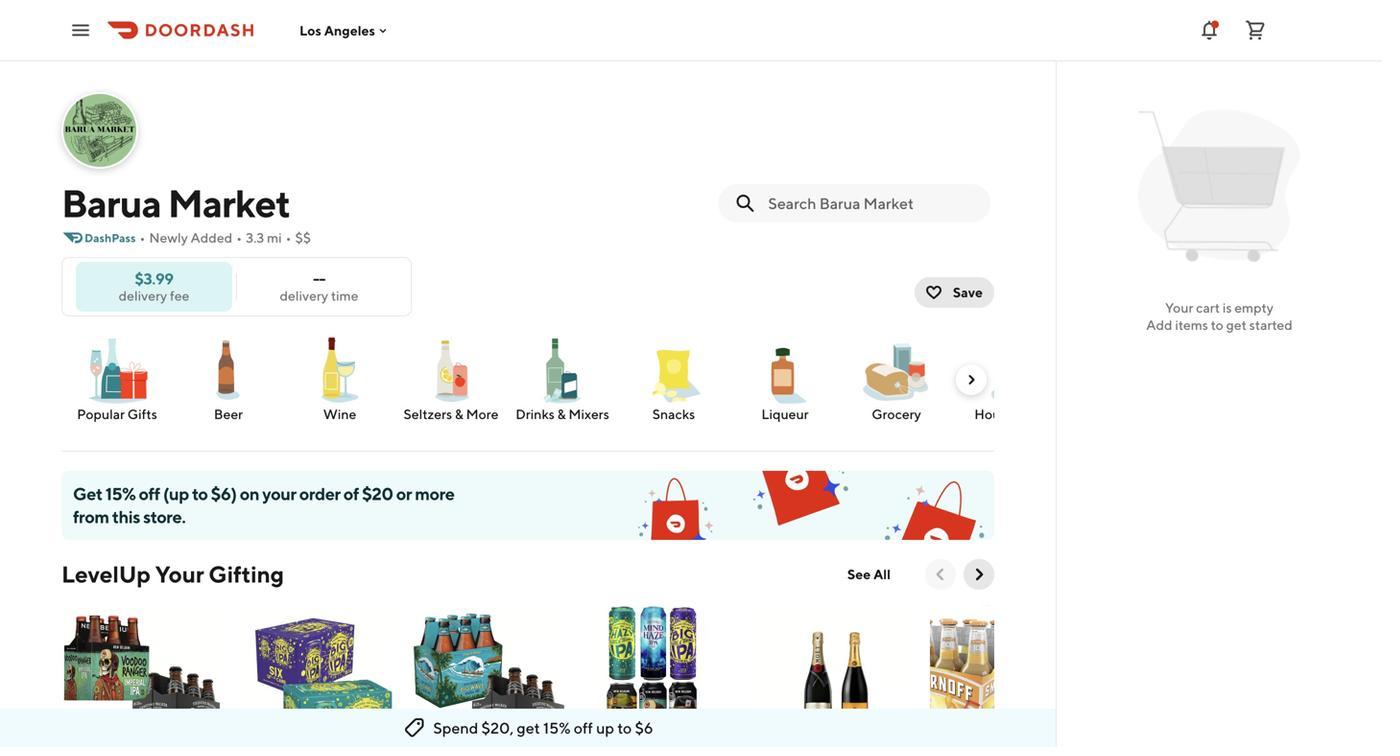 Task type: vqa. For each thing, say whether or not it's contained in the screenshot.
Your in your cart is empty add items to get started
yes



Task type: locate. For each thing, give the bounding box(es) containing it.
get inside the your cart is empty add items to get started
[[1226, 317, 1247, 333]]

off left up
[[574, 719, 593, 738]]

• left the newly
[[140, 230, 145, 246]]

off
[[139, 484, 160, 504], [574, 719, 593, 738]]

2 horizontal spatial •
[[286, 230, 291, 246]]

your up items
[[1165, 300, 1194, 316]]

0 vertical spatial to
[[1211, 317, 1224, 333]]

is
[[1223, 300, 1232, 316]]

your
[[1165, 300, 1194, 316], [155, 561, 204, 588]]

added
[[191, 230, 233, 246]]

add
[[1146, 317, 1173, 333]]

store.
[[143, 507, 185, 527]]

$$
[[295, 230, 311, 246]]

grocery link
[[849, 336, 945, 424]]

&
[[455, 407, 463, 422], [557, 407, 566, 422]]

drinks & mixers link
[[515, 336, 610, 424]]

• newly added • 3.3 mi • $$
[[140, 230, 311, 246]]

drinks
[[516, 407, 555, 422]]

get right $20,
[[517, 719, 540, 738]]

1 horizontal spatial •
[[236, 230, 242, 246]]

1 horizontal spatial your
[[1165, 300, 1194, 316]]

0 horizontal spatial to
[[192, 484, 208, 504]]

snacks
[[652, 407, 695, 422]]

1 vertical spatial off
[[574, 719, 593, 738]]

time
[[331, 288, 359, 304]]

snacks link
[[626, 336, 722, 424]]

$20
[[362, 484, 393, 504]]

0 horizontal spatial &
[[455, 407, 463, 422]]

1 horizontal spatial &
[[557, 407, 566, 422]]

or
[[396, 484, 412, 504]]

1 horizontal spatial delivery
[[280, 288, 328, 304]]

2 & from the left
[[557, 407, 566, 422]]

to right up
[[617, 719, 632, 738]]

1 vertical spatial to
[[192, 484, 208, 504]]

household
[[975, 407, 1041, 422]]

$20,
[[481, 719, 514, 738]]

barua market image
[[63, 94, 136, 167]]

more
[[466, 407, 499, 422]]

2 delivery from the left
[[280, 288, 328, 304]]

to
[[1211, 317, 1224, 333], [192, 484, 208, 504], [617, 719, 632, 738]]

your down store.
[[155, 561, 204, 588]]

0 horizontal spatial off
[[139, 484, 160, 504]]

cart
[[1196, 300, 1220, 316]]

popular gifts
[[77, 407, 157, 422]]

household image
[[973, 336, 1042, 405]]

1 horizontal spatial off
[[574, 719, 593, 738]]

& for more
[[455, 407, 463, 422]]

15% up this
[[105, 484, 136, 504]]

empty retail cart image
[[1129, 96, 1310, 276]]

• left 3.3 on the top left of page
[[236, 230, 242, 246]]

your
[[262, 484, 296, 504]]

save button
[[915, 277, 994, 308]]

1 vertical spatial get
[[517, 719, 540, 738]]

1 horizontal spatial get
[[1226, 317, 1247, 333]]

to right (up
[[192, 484, 208, 504]]

1 vertical spatial your
[[155, 561, 204, 588]]

0 vertical spatial off
[[139, 484, 160, 504]]

1 & from the left
[[455, 407, 463, 422]]

empty
[[1235, 300, 1274, 316]]

delivery left the time
[[280, 288, 328, 304]]

to inside the your cart is empty add items to get started
[[1211, 317, 1224, 333]]

angeles
[[324, 22, 375, 38]]

wine image
[[305, 336, 374, 405]]

1 horizontal spatial to
[[617, 719, 632, 738]]

0 horizontal spatial delivery
[[119, 288, 167, 304]]

see all
[[847, 567, 891, 583]]

delivery left fee
[[119, 288, 167, 304]]

1 - from the left
[[313, 270, 319, 288]]

2 vertical spatial to
[[617, 719, 632, 738]]

delivery
[[119, 288, 167, 304], [280, 288, 328, 304]]

1 horizontal spatial 15%
[[543, 719, 571, 738]]

$3.99 delivery fee
[[119, 270, 189, 304]]

your inside the your cart is empty add items to get started
[[1165, 300, 1194, 316]]

0 vertical spatial get
[[1226, 317, 1247, 333]]

to for your
[[1211, 317, 1224, 333]]

-- delivery time
[[280, 270, 359, 304]]

newly
[[149, 230, 188, 246]]

seltzers & more
[[404, 407, 499, 422]]

0 vertical spatial 15%
[[105, 484, 136, 504]]

previous button of carousel image
[[931, 565, 950, 585]]

beer link
[[180, 336, 276, 424]]

sierra nevada bundle image
[[235, 606, 394, 748]]

get down is
[[1226, 317, 1247, 333]]

0 vertical spatial your
[[1165, 300, 1194, 316]]

0 horizontal spatial 15%
[[105, 484, 136, 504]]

• right mi
[[286, 230, 291, 246]]

popular
[[77, 407, 125, 422]]

off left (up
[[139, 484, 160, 504]]

los angeles
[[299, 22, 375, 38]]

1 • from the left
[[140, 230, 145, 246]]

& right the drinks in the left of the page
[[557, 407, 566, 422]]

& left more
[[455, 407, 463, 422]]

next button of carousel image
[[969, 565, 989, 585]]

see all link
[[836, 560, 902, 590]]

1 delivery from the left
[[119, 288, 167, 304]]

15%
[[105, 484, 136, 504], [543, 719, 571, 738]]

get
[[73, 484, 102, 504]]

2 horizontal spatial to
[[1211, 317, 1224, 333]]

wine link
[[292, 336, 388, 424]]

-
[[313, 270, 319, 288], [319, 270, 325, 288]]

0 horizontal spatial •
[[140, 230, 145, 246]]

15% left up
[[543, 719, 571, 738]]

3.3
[[246, 230, 264, 246]]

all
[[874, 567, 891, 583]]

1 vertical spatial 15%
[[543, 719, 571, 738]]

to down cart
[[1211, 317, 1224, 333]]

levelup
[[61, 561, 151, 588]]

0 horizontal spatial get
[[517, 719, 540, 738]]

get
[[1226, 317, 1247, 333], [517, 719, 540, 738]]

•
[[140, 230, 145, 246], [236, 230, 242, 246], [286, 230, 291, 246]]

up
[[596, 719, 614, 738]]

household link
[[960, 336, 1056, 424]]



Task type: describe. For each thing, give the bounding box(es) containing it.
levelup your gifting link
[[61, 560, 284, 590]]

wine
[[323, 407, 356, 422]]

liqueur image
[[751, 336, 820, 405]]

spend
[[433, 719, 478, 738]]

$3.99
[[135, 270, 173, 288]]

on
[[240, 484, 259, 504]]

levelup your gifting
[[61, 561, 284, 588]]

drinks & mixers image
[[528, 336, 597, 405]]

next image
[[964, 372, 979, 388]]

craft pack image
[[583, 606, 741, 748]]

more
[[415, 484, 454, 504]]

Search Barua Market search field
[[768, 193, 975, 214]]

(up
[[163, 484, 189, 504]]

los angeles button
[[299, 22, 391, 38]]

started
[[1249, 317, 1293, 333]]

& for mixers
[[557, 407, 566, 422]]

your cart is empty add items to get started
[[1146, 300, 1293, 333]]

popular gifts image
[[83, 336, 152, 405]]

barua
[[61, 180, 161, 226]]

of
[[343, 484, 359, 504]]

0 items, open order cart image
[[1244, 19, 1267, 42]]

open menu image
[[69, 19, 92, 42]]

seltzers & more link
[[403, 336, 499, 424]]

from
[[73, 507, 109, 527]]

get 15% off (up to $6) on your order of $20 or more from this store.
[[73, 484, 454, 527]]

fee
[[170, 288, 189, 304]]

craft beer favorites #1 image
[[61, 606, 220, 748]]

15% inside get 15% off (up to $6) on your order of $20 or more from this store.
[[105, 484, 136, 504]]

3 • from the left
[[286, 230, 291, 246]]

delivery inside $3.99 delivery fee
[[119, 288, 167, 304]]

0 horizontal spatial your
[[155, 561, 204, 588]]

seltzers
[[404, 407, 452, 422]]

notification bell image
[[1198, 19, 1221, 42]]

barua market
[[61, 180, 290, 226]]

los
[[299, 22, 321, 38]]

beer
[[214, 407, 243, 422]]

order
[[299, 484, 340, 504]]

mi
[[267, 230, 282, 246]]

dashpass
[[84, 231, 136, 245]]

$6
[[635, 719, 653, 738]]

to for spend
[[617, 719, 632, 738]]

beer image
[[194, 336, 263, 405]]

gifting
[[209, 561, 284, 588]]

liqueur
[[762, 407, 809, 422]]

grocery
[[872, 407, 921, 422]]

popular gifts link
[[69, 336, 165, 424]]

2 • from the left
[[236, 230, 242, 246]]

items
[[1175, 317, 1208, 333]]

save
[[953, 285, 983, 300]]

snacks image
[[639, 336, 708, 405]]

drinks & mixers
[[516, 407, 609, 422]]

craft beer favorites #2 image
[[409, 606, 567, 748]]

liqueur link
[[737, 336, 833, 424]]

this
[[112, 507, 140, 527]]

grocery image
[[862, 336, 931, 405]]

gifts
[[127, 407, 157, 422]]

see
[[847, 567, 871, 583]]

mixers
[[569, 407, 609, 422]]

2 - from the left
[[319, 270, 325, 288]]

spend $20, get 15% off up to $6
[[433, 719, 653, 738]]

delivery inside -- delivery time
[[280, 288, 328, 304]]

$6)
[[211, 484, 237, 504]]

seltzers & more image
[[417, 336, 486, 405]]

toast bundle #6 image
[[756, 606, 915, 748]]

off inside get 15% off (up to $6) on your order of $20 or more from this store.
[[139, 484, 160, 504]]

market
[[168, 180, 290, 226]]

to inside get 15% off (up to $6) on your order of $20 or more from this store.
[[192, 484, 208, 504]]



